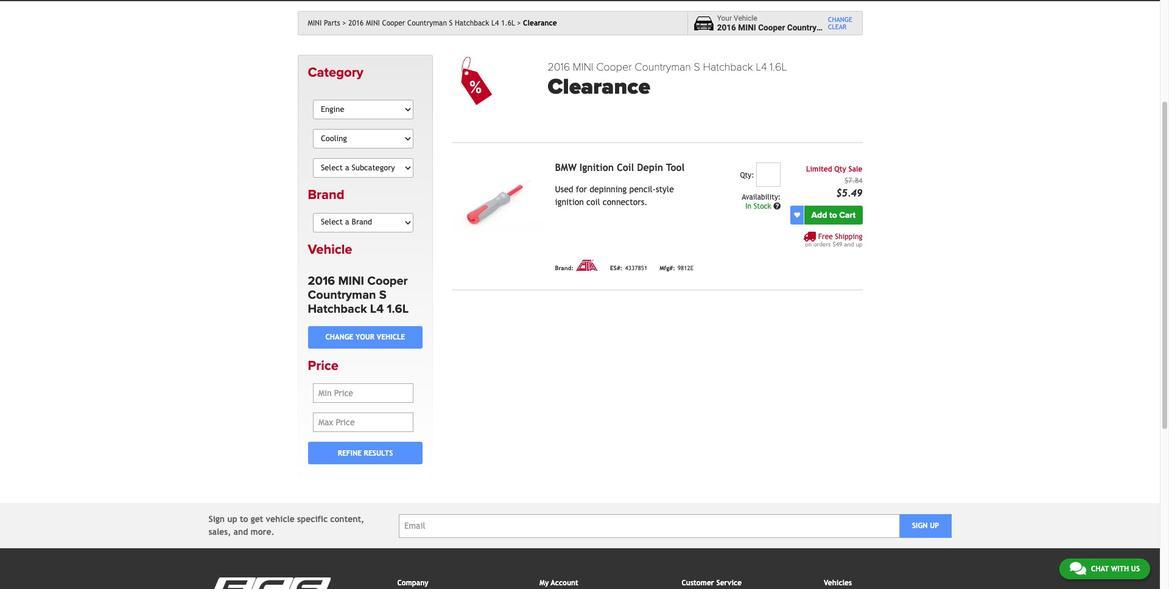 Task type: vqa. For each thing, say whether or not it's contained in the screenshot.
results
yes



Task type: locate. For each thing, give the bounding box(es) containing it.
shipping
[[836, 233, 863, 241]]

parts
[[324, 19, 340, 27]]

1 vertical spatial clearance
[[548, 74, 651, 100]]

clear link
[[829, 23, 853, 30]]

0 vertical spatial to
[[830, 210, 838, 220]]

change your vehicle link
[[308, 327, 423, 349]]

up inside sign up to get vehicle specific content, sales, and more.
[[227, 515, 237, 525]]

and inside sign up to get vehicle specific content, sales, and more.
[[234, 528, 248, 538]]

to
[[830, 210, 838, 220], [240, 515, 248, 525]]

sign up button
[[900, 515, 952, 538]]

l4 inside your vehicle 2016 mini cooper countryman s hatchback l4 1.6l
[[885, 23, 894, 32]]

0 vertical spatial vehicle
[[734, 14, 758, 22]]

0 horizontal spatial and
[[234, 528, 248, 538]]

1.6l inside your vehicle 2016 mini cooper countryman s hatchback l4 1.6l
[[896, 23, 912, 32]]

change clear
[[829, 16, 853, 30]]

2016 mini cooper countryman s hatchback l4 1.6l clearance
[[548, 60, 787, 100]]

l4 inside 2016 mini cooper countryman s hatchback l4 1.6l clearance
[[756, 60, 767, 74]]

customer service
[[682, 580, 742, 588]]

to right "add"
[[830, 210, 838, 220]]

bmw
[[555, 162, 577, 173]]

refine results link
[[308, 442, 423, 465]]

and
[[845, 241, 854, 248], [234, 528, 248, 538]]

1 horizontal spatial and
[[845, 241, 854, 248]]

category
[[308, 65, 364, 80]]

mfg#:
[[660, 265, 676, 272]]

countryman inside the "2016 mini cooper countryman s hatchback l4 1.6l"
[[308, 288, 376, 303]]

0 horizontal spatial up
[[227, 515, 237, 525]]

for
[[576, 184, 587, 194]]

and right "$49"
[[845, 241, 854, 248]]

to left get
[[240, 515, 248, 525]]

your
[[356, 334, 375, 342]]

vehicle
[[734, 14, 758, 22], [308, 242, 352, 257], [377, 334, 405, 342]]

Max Price number field
[[313, 413, 414, 433]]

1 horizontal spatial up
[[856, 241, 863, 248]]

sign inside sign up to get vehicle specific content, sales, and more.
[[209, 515, 225, 525]]

Min Price number field
[[313, 384, 414, 403]]

0 horizontal spatial to
[[240, 515, 248, 525]]

your vehicle 2016 mini cooper countryman s hatchback l4 1.6l
[[718, 14, 912, 32]]

chat with us link
[[1060, 559, 1151, 580]]

2016
[[349, 19, 364, 27], [718, 23, 737, 32], [548, 60, 570, 74], [308, 274, 335, 289]]

0 vertical spatial change
[[829, 16, 853, 23]]

limited qty sale $7.84 $5.49
[[807, 165, 863, 199]]

1 vertical spatial change
[[326, 334, 354, 342]]

sign
[[209, 515, 225, 525], [913, 522, 928, 531]]

cta tools - corporate logo image
[[576, 260, 598, 271]]

1 horizontal spatial sign
[[913, 522, 928, 531]]

style
[[656, 184, 674, 194]]

1 vertical spatial to
[[240, 515, 248, 525]]

0 vertical spatial clearance
[[523, 19, 557, 27]]

mini inside your vehicle 2016 mini cooper countryman s hatchback l4 1.6l
[[739, 23, 757, 32]]

2 horizontal spatial vehicle
[[734, 14, 758, 22]]

add
[[812, 210, 828, 220]]

change your vehicle
[[326, 334, 405, 342]]

add to wish list image
[[795, 212, 801, 218]]

cooper
[[382, 19, 405, 27], [759, 23, 786, 32], [597, 60, 632, 74], [367, 274, 408, 289]]

vehicle
[[266, 515, 295, 525]]

0 vertical spatial and
[[845, 241, 854, 248]]

add to cart button
[[805, 206, 863, 225]]

clearance
[[523, 19, 557, 27], [548, 74, 651, 100]]

and right sales,
[[234, 528, 248, 538]]

1 vertical spatial and
[[234, 528, 248, 538]]

cooper inside your vehicle 2016 mini cooper countryman s hatchback l4 1.6l
[[759, 23, 786, 32]]

mini
[[308, 19, 322, 27], [366, 19, 380, 27], [739, 23, 757, 32], [573, 60, 594, 74], [338, 274, 364, 289]]

add to cart
[[812, 210, 856, 220]]

0 horizontal spatial change
[[326, 334, 354, 342]]

refine results
[[338, 449, 393, 458]]

countryman
[[408, 19, 447, 27], [788, 23, 833, 32], [635, 60, 691, 74], [308, 288, 376, 303]]

None number field
[[757, 162, 781, 187]]

1 horizontal spatial change
[[829, 16, 853, 23]]

ecs tuning image
[[209, 578, 331, 590]]

sign inside sign up button
[[913, 522, 928, 531]]

customer
[[682, 580, 715, 588]]

in stock
[[746, 202, 774, 211]]

mini inside 2016 mini cooper countryman s hatchback l4 1.6l clearance
[[573, 60, 594, 74]]

1 horizontal spatial to
[[830, 210, 838, 220]]

0 horizontal spatial sign
[[209, 515, 225, 525]]

mini parts
[[308, 19, 340, 27]]

my account
[[540, 580, 579, 588]]

change
[[829, 16, 853, 23], [326, 334, 354, 342]]

Email email field
[[399, 515, 900, 538]]

stock
[[754, 202, 772, 211]]

1.6l inside 2016 mini cooper countryman s hatchback l4 1.6l clearance
[[770, 60, 787, 74]]

countryman inside 2016 mini cooper countryman s hatchback l4 1.6l clearance
[[635, 60, 691, 74]]

clear
[[829, 23, 847, 30]]

2 vertical spatial vehicle
[[377, 334, 405, 342]]

$49
[[833, 241, 843, 248]]

l4
[[492, 19, 499, 27], [885, 23, 894, 32], [756, 60, 767, 74], [370, 302, 384, 317]]

2 horizontal spatial up
[[930, 522, 940, 531]]

mfg#: 9812e
[[660, 265, 694, 272]]

availability:
[[742, 193, 781, 201]]

2016 mini cooper countryman s hatchback l4 1.6l
[[349, 19, 515, 27], [308, 274, 409, 317]]

up inside sign up button
[[930, 522, 940, 531]]

depinning
[[590, 184, 627, 194]]

1.6l inside the "2016 mini cooper countryman s hatchback l4 1.6l"
[[387, 302, 409, 317]]

$7.84
[[845, 177, 863, 185]]

qty
[[835, 165, 847, 173]]

orders
[[814, 241, 831, 248]]

sign for sign up to get vehicle specific content, sales, and more.
[[209, 515, 225, 525]]

coil
[[617, 162, 634, 173]]

1 horizontal spatial vehicle
[[377, 334, 405, 342]]

on
[[806, 241, 812, 248]]

s
[[449, 19, 453, 27], [835, 23, 841, 32], [694, 60, 701, 74], [379, 288, 387, 303]]

qty:
[[741, 171, 755, 180]]

hatchback
[[455, 19, 489, 27], [843, 23, 882, 32], [703, 60, 753, 74], [308, 302, 367, 317]]

up
[[856, 241, 863, 248], [227, 515, 237, 525], [930, 522, 940, 531]]

comments image
[[1070, 562, 1087, 576]]

0 horizontal spatial vehicle
[[308, 242, 352, 257]]

9812e
[[678, 265, 694, 272]]



Task type: describe. For each thing, give the bounding box(es) containing it.
sale
[[849, 165, 863, 173]]

ignition
[[580, 162, 614, 173]]

s inside the "2016 mini cooper countryman s hatchback l4 1.6l"
[[379, 288, 387, 303]]

brand:
[[555, 265, 574, 272]]

1 vertical spatial vehicle
[[308, 242, 352, 257]]

used for depinning pencil-style ignition coil connectors.
[[555, 184, 674, 207]]

2016 inside your vehicle 2016 mini cooper countryman s hatchback l4 1.6l
[[718, 23, 737, 32]]

bmw ignition coil depin tool
[[555, 162, 685, 173]]

content,
[[330, 515, 364, 525]]

refine
[[338, 449, 362, 458]]

limited
[[807, 165, 833, 173]]

change for clear
[[829, 16, 853, 23]]

more.
[[251, 528, 275, 538]]

vehicle inside your vehicle 2016 mini cooper countryman s hatchback l4 1.6l
[[734, 14, 758, 22]]

to inside button
[[830, 210, 838, 220]]

price
[[308, 358, 339, 374]]

sales,
[[209, 528, 231, 538]]

account
[[551, 580, 579, 588]]

4337851
[[625, 265, 648, 272]]

chat with us
[[1092, 565, 1141, 574]]

used
[[555, 184, 574, 194]]

2016 mini cooper countryman s hatchback l4 1.6l link
[[349, 19, 521, 27]]

$5.49
[[837, 187, 863, 199]]

l4 inside the "2016 mini cooper countryman s hatchback l4 1.6l"
[[370, 302, 384, 317]]

mini inside the "2016 mini cooper countryman s hatchback l4 1.6l"
[[338, 274, 364, 289]]

change for your
[[326, 334, 354, 342]]

cooper inside 2016 mini cooper countryman s hatchback l4 1.6l clearance
[[597, 60, 632, 74]]

1 vertical spatial 2016 mini cooper countryman s hatchback l4 1.6l
[[308, 274, 409, 317]]

change link
[[829, 16, 853, 23]]

free
[[819, 233, 833, 241]]

service
[[717, 580, 742, 588]]

to inside sign up to get vehicle specific content, sales, and more.
[[240, 515, 248, 525]]

sign up to get vehicle specific content, sales, and more.
[[209, 515, 364, 538]]

with
[[1112, 565, 1130, 574]]

depin
[[637, 162, 664, 173]]

mini parts link
[[308, 19, 346, 27]]

hatchback inside the "2016 mini cooper countryman s hatchback l4 1.6l"
[[308, 302, 367, 317]]

bmw ignition coil depin tool link
[[555, 162, 685, 173]]

us
[[1132, 565, 1141, 574]]

0 vertical spatial 2016 mini cooper countryman s hatchback l4 1.6l
[[349, 19, 515, 27]]

countryman inside your vehicle 2016 mini cooper countryman s hatchback l4 1.6l
[[788, 23, 833, 32]]

chat
[[1092, 565, 1110, 574]]

in
[[746, 202, 752, 211]]

es#4337851 - 9812e - bmw ignition coil depin tool - used for depinning pencil-style ignition coil connectors. - cta tools - bmw mini image
[[453, 162, 546, 232]]

sign for sign up
[[913, 522, 928, 531]]

free shipping on orders $49 and up
[[806, 233, 863, 248]]

coil
[[587, 197, 601, 207]]

brand
[[308, 187, 345, 203]]

es#: 4337851
[[611, 265, 648, 272]]

get
[[251, 515, 263, 525]]

hatchback inside 2016 mini cooper countryman s hatchback l4 1.6l clearance
[[703, 60, 753, 74]]

your
[[718, 14, 732, 22]]

my
[[540, 580, 549, 588]]

connectors.
[[603, 197, 648, 207]]

up for sign up
[[930, 522, 940, 531]]

pencil-
[[630, 184, 656, 194]]

and inside "free shipping on orders $49 and up"
[[845, 241, 854, 248]]

cooper inside the "2016 mini cooper countryman s hatchback l4 1.6l"
[[367, 274, 408, 289]]

2016 inside 2016 mini cooper countryman s hatchback l4 1.6l clearance
[[548, 60, 570, 74]]

sign up
[[913, 522, 940, 531]]

vehicles
[[824, 580, 852, 588]]

s inside 2016 mini cooper countryman s hatchback l4 1.6l clearance
[[694, 60, 701, 74]]

company
[[398, 580, 429, 588]]

up for sign up to get vehicle specific content, sales, and more.
[[227, 515, 237, 525]]

hatchback inside your vehicle 2016 mini cooper countryman s hatchback l4 1.6l
[[843, 23, 882, 32]]

cart
[[840, 210, 856, 220]]

ignition
[[555, 197, 584, 207]]

specific
[[297, 515, 328, 525]]

es#:
[[611, 265, 623, 272]]

s inside your vehicle 2016 mini cooper countryman s hatchback l4 1.6l
[[835, 23, 841, 32]]

up inside "free shipping on orders $49 and up"
[[856, 241, 863, 248]]

clearance inside 2016 mini cooper countryman s hatchback l4 1.6l clearance
[[548, 74, 651, 100]]

question circle image
[[774, 203, 781, 210]]

results
[[364, 449, 393, 458]]

tool
[[666, 162, 685, 173]]



